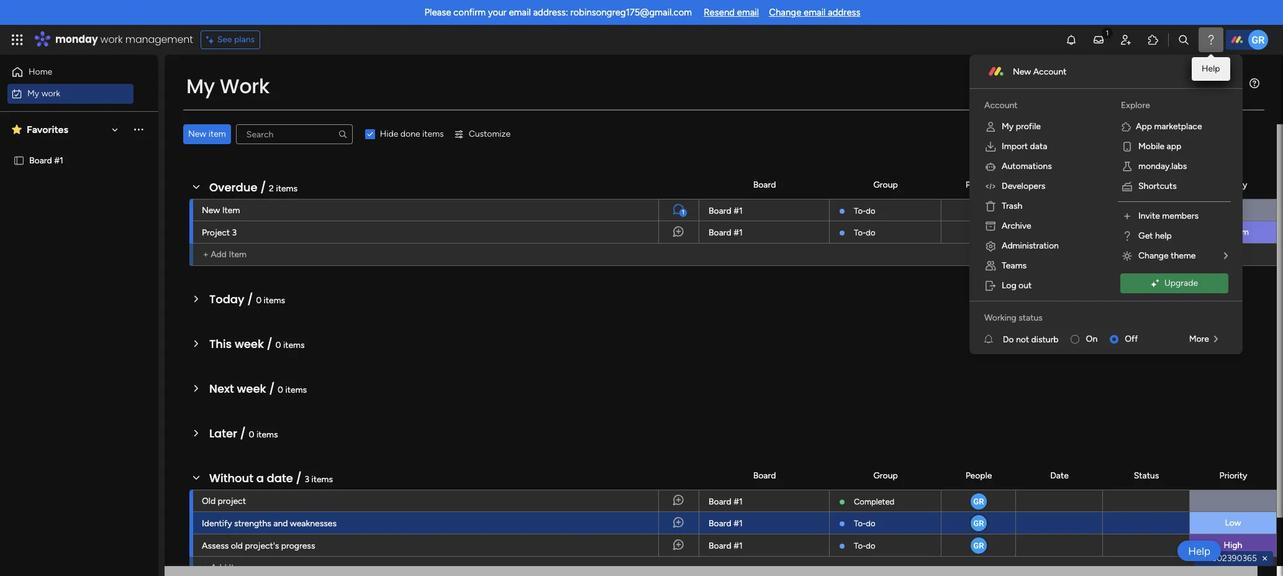 Task type: describe. For each thing, give the bounding box(es) containing it.
2 to-do from the top
[[855, 228, 876, 237]]

work for monday
[[100, 32, 123, 47]]

monday.labs image
[[1122, 160, 1134, 173]]

app
[[1137, 121, 1153, 132]]

my for my work
[[186, 72, 215, 100]]

mobile
[[1139, 141, 1165, 152]]

/ right date
[[296, 470, 302, 486]]

help
[[1156, 231, 1173, 241]]

group for /
[[874, 470, 899, 481]]

medium
[[1218, 227, 1250, 237]]

my for my profile
[[1002, 121, 1014, 132]]

working status
[[985, 313, 1043, 323]]

trash
[[1002, 201, 1023, 211]]

assess old project's progress
[[202, 541, 315, 551]]

administration image
[[985, 240, 997, 252]]

explore
[[1122, 100, 1151, 111]]

resend
[[704, 7, 735, 18]]

week for this
[[235, 336, 264, 352]]

new account
[[1014, 66, 1067, 77]]

2 do from the top
[[867, 228, 876, 237]]

confirm
[[454, 7, 486, 18]]

overdue
[[209, 180, 258, 195]]

this
[[209, 336, 232, 352]]

4 to- from the top
[[855, 541, 867, 551]]

archive
[[1002, 221, 1032, 231]]

v2 overdue deadline image
[[1021, 204, 1031, 216]]

trash link
[[975, 196, 1102, 216]]

today / 0 items
[[209, 291, 285, 307]]

please
[[425, 7, 451, 18]]

my work
[[27, 88, 60, 99]]

see plans button
[[201, 30, 260, 49]]

later
[[209, 426, 237, 441]]

0 inside this week / 0 items
[[276, 340, 281, 351]]

hide done items
[[380, 129, 444, 139]]

do not disturb
[[1003, 334, 1059, 345]]

4 board #1 link from the top
[[707, 512, 822, 534]]

project
[[218, 496, 246, 506]]

please confirm your email address: robinsongreg175@gmail.com
[[425, 7, 692, 18]]

2 add from the top
[[211, 562, 227, 573]]

3 do from the top
[[867, 519, 876, 528]]

menu image
[[1250, 78, 1260, 88]]

items right done
[[423, 129, 444, 139]]

get
[[1139, 231, 1154, 241]]

#1 for 2nd board #1 link
[[734, 227, 743, 238]]

import
[[1002, 141, 1029, 152]]

help button
[[1178, 541, 1222, 561]]

email for resend email
[[738, 7, 760, 18]]

#1 inside list box
[[54, 155, 63, 165]]

members
[[1163, 211, 1199, 221]]

work
[[220, 72, 270, 100]]

new for new account
[[1014, 66, 1032, 77]]

2 to- from the top
[[855, 228, 867, 237]]

teams image
[[985, 260, 997, 272]]

see plans
[[217, 34, 255, 45]]

1 email from the left
[[509, 7, 531, 18]]

log out image
[[985, 280, 997, 292]]

id: 302390365 element
[[1195, 551, 1274, 566]]

log out
[[1002, 280, 1032, 291]]

id:
[[1200, 553, 1211, 564]]

email for change email address
[[804, 7, 826, 18]]

monday work management
[[55, 32, 193, 47]]

resend email
[[704, 7, 760, 18]]

without a date / 3 items
[[209, 470, 333, 486]]

id: 302390365
[[1200, 553, 1258, 564]]

0 horizontal spatial 3
[[232, 227, 237, 238]]

302390365
[[1213, 553, 1258, 564]]

search everything image
[[1178, 34, 1191, 46]]

customize
[[469, 129, 511, 139]]

4 do from the top
[[867, 541, 876, 551]]

hide
[[380, 129, 399, 139]]

theme
[[1172, 250, 1197, 261]]

favorites options image
[[132, 123, 145, 136]]

off
[[1126, 334, 1139, 344]]

invite
[[1139, 211, 1161, 221]]

upgrade stars new image
[[1152, 279, 1160, 288]]

shortcuts image
[[1122, 180, 1134, 193]]

date
[[267, 470, 293, 486]]

change theme image
[[1122, 250, 1134, 262]]

robinsongreg175@gmail.com
[[571, 7, 692, 18]]

help image
[[1206, 34, 1218, 46]]

data
[[1031, 141, 1048, 152]]

project's
[[245, 541, 279, 551]]

progress
[[281, 541, 315, 551]]

teams link
[[975, 256, 1102, 276]]

get help
[[1139, 231, 1173, 241]]

get help image
[[1122, 230, 1134, 242]]

item
[[209, 129, 226, 139]]

#1 for 2nd board #1 link from the bottom
[[734, 518, 743, 529]]

invite members image
[[1121, 34, 1133, 46]]

change for change email address
[[769, 7, 802, 18]]

new item
[[202, 205, 240, 216]]

trash image
[[985, 200, 997, 213]]

notifications image
[[1066, 34, 1078, 46]]

app marketplace
[[1137, 121, 1203, 132]]

0 vertical spatial list arrow image
[[1225, 252, 1229, 260]]

3 inside without a date / 3 items
[[305, 474, 309, 485]]

date for /
[[1051, 470, 1069, 481]]

address:
[[534, 7, 568, 18]]

Filter dashboard by text search field
[[236, 124, 353, 144]]

1 vertical spatial account
[[985, 100, 1018, 111]]

upgrade button
[[1121, 273, 1229, 293]]

my work button
[[7, 84, 134, 103]]

change email address
[[769, 7, 861, 18]]

group for items
[[874, 179, 899, 190]]

address
[[828, 7, 861, 18]]

project
[[202, 227, 230, 238]]

weaknesses
[[290, 518, 337, 529]]

/ right today
[[247, 291, 253, 307]]

help inside button
[[1189, 545, 1211, 557]]

monday.labs
[[1139, 161, 1188, 172]]

profile
[[1017, 121, 1042, 132]]

new for new item
[[202, 205, 220, 216]]

2 + add item from the top
[[203, 562, 247, 573]]

3 to- from the top
[[855, 519, 867, 528]]

items inside without a date / 3 items
[[312, 474, 333, 485]]

marketplace
[[1155, 121, 1203, 132]]

your
[[488, 7, 507, 18]]

/ left 2
[[260, 180, 266, 195]]

developers
[[1002, 181, 1046, 191]]

assess
[[202, 541, 229, 551]]

/ up next week / 0 items
[[267, 336, 273, 352]]

more
[[1190, 334, 1210, 344]]

2 + from the top
[[203, 562, 209, 573]]

identify strengths and weaknesses
[[202, 518, 337, 529]]

1 vertical spatial item
[[229, 249, 247, 260]]

0 vertical spatial greg robinson image
[[1249, 30, 1269, 50]]

work for my
[[41, 88, 60, 99]]

old
[[202, 496, 216, 506]]



Task type: vqa. For each thing, say whether or not it's contained in the screenshot.
week related to This
yes



Task type: locate. For each thing, give the bounding box(es) containing it.
monday
[[55, 32, 98, 47]]

old project
[[202, 496, 246, 506]]

my profile
[[1002, 121, 1042, 132]]

items inside later / 0 items
[[257, 429, 278, 440]]

0 horizontal spatial change
[[769, 7, 802, 18]]

new for new item
[[188, 129, 206, 139]]

2 people from the top
[[966, 470, 993, 481]]

5 board #1 link from the top
[[707, 534, 822, 557]]

new item button
[[183, 124, 231, 144]]

date
[[1051, 179, 1069, 190], [1051, 470, 1069, 481]]

search image
[[338, 129, 348, 139]]

more link
[[1180, 329, 1229, 349]]

date for items
[[1051, 179, 1069, 190]]

list arrow image inside more "link"
[[1215, 335, 1219, 344]]

favorites button
[[9, 119, 124, 140]]

2 group from the top
[[874, 470, 899, 481]]

email right your
[[509, 7, 531, 18]]

1 vertical spatial + add item
[[203, 562, 247, 573]]

0 vertical spatial 3
[[232, 227, 237, 238]]

board inside list box
[[29, 155, 52, 165]]

items inside next week / 0 items
[[286, 385, 307, 395]]

0 right today
[[256, 295, 262, 306]]

0 down this week / 0 items
[[278, 385, 283, 395]]

new
[[1014, 66, 1032, 77], [188, 129, 206, 139], [202, 205, 220, 216]]

2 email from the left
[[738, 7, 760, 18]]

None search field
[[236, 124, 353, 144]]

to-
[[855, 206, 867, 216], [855, 228, 867, 237], [855, 519, 867, 528], [855, 541, 867, 551]]

account up my profile image
[[985, 100, 1018, 111]]

status
[[1019, 313, 1043, 323]]

work right monday
[[100, 32, 123, 47]]

list arrow image
[[1225, 252, 1229, 260], [1215, 335, 1219, 344]]

2 priority from the top
[[1220, 470, 1248, 481]]

0 vertical spatial +
[[203, 249, 209, 260]]

today
[[209, 291, 245, 307]]

account down notifications icon
[[1034, 66, 1067, 77]]

administration
[[1002, 241, 1060, 251]]

log
[[1002, 280, 1017, 291]]

strengths
[[234, 518, 271, 529]]

my right my profile image
[[1002, 121, 1014, 132]]

greg robinson image
[[1249, 30, 1269, 50], [970, 514, 988, 533], [970, 536, 988, 555]]

my inside button
[[27, 88, 39, 99]]

0 vertical spatial date
[[1051, 179, 1069, 190]]

items down this week / 0 items
[[286, 385, 307, 395]]

item down project 3 at the top of page
[[229, 249, 247, 260]]

my left work
[[186, 72, 215, 100]]

next
[[209, 381, 234, 396]]

items inside this week / 0 items
[[283, 340, 305, 351]]

my for my work
[[27, 88, 39, 99]]

0 vertical spatial priority
[[1220, 179, 1248, 190]]

1 horizontal spatial change
[[1139, 250, 1169, 261]]

my profile image
[[985, 121, 997, 133]]

1 date from the top
[[1051, 179, 1069, 190]]

remove image
[[1261, 554, 1271, 564]]

priority
[[1220, 179, 1248, 190], [1220, 470, 1248, 481]]

1 horizontal spatial list arrow image
[[1225, 252, 1229, 260]]

0 inside later / 0 items
[[249, 429, 255, 440]]

change right resend email
[[769, 7, 802, 18]]

do
[[1003, 334, 1015, 345]]

/ right later
[[240, 426, 246, 441]]

week right next
[[237, 381, 266, 396]]

0 horizontal spatial my
[[27, 88, 39, 99]]

status for /
[[1135, 470, 1160, 481]]

1 vertical spatial greg robinson image
[[970, 514, 988, 533]]

1 add from the top
[[211, 249, 227, 260]]

mobile app image
[[1122, 140, 1134, 153]]

add down project 3 at the top of page
[[211, 249, 227, 260]]

mobile app
[[1139, 141, 1182, 152]]

home
[[29, 66, 52, 77]]

resend email link
[[704, 7, 760, 18]]

0 vertical spatial item
[[222, 205, 240, 216]]

on
[[1087, 334, 1098, 344]]

1 + add item from the top
[[203, 249, 247, 260]]

0 vertical spatial status
[[1135, 179, 1160, 190]]

overdue / 2 items
[[209, 180, 298, 195]]

1 image
[[1102, 25, 1114, 39]]

new up my profile at the right top of the page
[[1014, 66, 1032, 77]]

upgrade
[[1165, 278, 1199, 288]]

#1 for 5th board #1 link from the top
[[734, 541, 743, 551]]

+ add item down assess
[[203, 562, 247, 573]]

management
[[125, 32, 193, 47]]

home button
[[7, 62, 134, 82]]

1 vertical spatial week
[[237, 381, 266, 396]]

1 horizontal spatial account
[[1034, 66, 1067, 77]]

items inside today / 0 items
[[264, 295, 285, 306]]

people for /
[[966, 470, 993, 481]]

priority for /
[[1220, 470, 1248, 481]]

1 to-do from the top
[[855, 206, 876, 216]]

items right date
[[312, 474, 333, 485]]

1 horizontal spatial my
[[186, 72, 215, 100]]

change down get help
[[1139, 250, 1169, 261]]

/
[[260, 180, 266, 195], [247, 291, 253, 307], [267, 336, 273, 352], [269, 381, 275, 396], [240, 426, 246, 441], [296, 470, 302, 486]]

3 right 'project'
[[232, 227, 237, 238]]

people down automations 'image'
[[966, 179, 993, 190]]

automations image
[[985, 160, 997, 173]]

1 vertical spatial date
[[1051, 470, 1069, 481]]

0 vertical spatial people
[[966, 179, 993, 190]]

my down home
[[27, 88, 39, 99]]

items right 2
[[276, 183, 298, 194]]

my work
[[186, 72, 270, 100]]

email left address
[[804, 7, 826, 18]]

week right this
[[235, 336, 264, 352]]

1 do from the top
[[867, 206, 876, 216]]

1 vertical spatial list arrow image
[[1215, 335, 1219, 344]]

my profile link
[[975, 117, 1102, 137]]

help left high
[[1189, 545, 1211, 557]]

later / 0 items
[[209, 426, 278, 441]]

email right resend
[[738, 7, 760, 18]]

2 vertical spatial item
[[229, 562, 247, 573]]

1
[[682, 209, 685, 216]]

do
[[867, 206, 876, 216], [867, 228, 876, 237], [867, 519, 876, 528], [867, 541, 876, 551]]

0 horizontal spatial email
[[509, 7, 531, 18]]

1 + from the top
[[203, 249, 209, 260]]

archive link
[[975, 216, 1102, 236]]

3 board #1 link from the top
[[707, 490, 822, 513]]

item down old
[[229, 562, 247, 573]]

new inside button
[[188, 129, 206, 139]]

items up next week / 0 items
[[283, 340, 305, 351]]

disturb
[[1032, 334, 1059, 345]]

0 inside today / 0 items
[[256, 295, 262, 306]]

done
[[401, 129, 421, 139]]

item down overdue
[[222, 205, 240, 216]]

0 horizontal spatial account
[[985, 100, 1018, 111]]

invite members
[[1139, 211, 1199, 221]]

0
[[256, 295, 262, 306], [276, 340, 281, 351], [278, 385, 283, 395], [249, 429, 255, 440]]

#1
[[54, 155, 63, 165], [734, 206, 743, 216], [734, 227, 743, 238], [734, 497, 743, 507], [734, 518, 743, 529], [734, 541, 743, 551]]

0 vertical spatial account
[[1034, 66, 1067, 77]]

items
[[423, 129, 444, 139], [276, 183, 298, 194], [264, 295, 285, 306], [283, 340, 305, 351], [286, 385, 307, 395], [257, 429, 278, 440], [312, 474, 333, 485]]

import data link
[[975, 137, 1102, 157]]

2 horizontal spatial my
[[1002, 121, 1014, 132]]

2 status from the top
[[1135, 470, 1160, 481]]

1 horizontal spatial email
[[738, 7, 760, 18]]

0 horizontal spatial list arrow image
[[1215, 335, 1219, 344]]

v2 surfce notifications image
[[985, 333, 1003, 346]]

3 right date
[[305, 474, 309, 485]]

2 vertical spatial new
[[202, 205, 220, 216]]

1 vertical spatial people
[[966, 470, 993, 481]]

4 to-do from the top
[[855, 541, 876, 551]]

0 vertical spatial new
[[1014, 66, 1032, 77]]

1 vertical spatial +
[[203, 562, 209, 573]]

people up greg robinson image
[[966, 470, 993, 481]]

1 vertical spatial group
[[874, 470, 899, 481]]

1 vertical spatial 3
[[305, 474, 309, 485]]

1 group from the top
[[874, 179, 899, 190]]

v2 star 2 image
[[12, 122, 22, 137]]

0 vertical spatial change
[[769, 7, 802, 18]]

account
[[1034, 66, 1067, 77], [985, 100, 1018, 111]]

a
[[256, 470, 264, 486]]

work down home
[[41, 88, 60, 99]]

administration link
[[975, 236, 1102, 256]]

+ add item down project 3 at the top of page
[[203, 249, 247, 260]]

plans
[[234, 34, 255, 45]]

1 vertical spatial new
[[188, 129, 206, 139]]

to-do
[[855, 206, 876, 216], [855, 228, 876, 237], [855, 519, 876, 528], [855, 541, 876, 551]]

work
[[100, 32, 123, 47], [41, 88, 60, 99]]

add down assess
[[211, 562, 227, 573]]

high
[[1225, 540, 1243, 551]]

0 vertical spatial group
[[874, 179, 899, 190]]

change for change theme
[[1139, 250, 1169, 261]]

items inside overdue / 2 items
[[276, 183, 298, 194]]

1 vertical spatial work
[[41, 88, 60, 99]]

list arrow image down medium
[[1225, 252, 1229, 260]]

my
[[186, 72, 215, 100], [27, 88, 39, 99], [1002, 121, 1014, 132]]

low
[[1226, 518, 1242, 528]]

1 vertical spatial help
[[1189, 545, 1211, 557]]

0 vertical spatial week
[[235, 336, 264, 352]]

automations
[[1002, 161, 1053, 172]]

v2 overdue deadline image
[[1021, 226, 1031, 238]]

1 vertical spatial priority
[[1220, 470, 1248, 481]]

1 board #1 link from the top
[[707, 199, 822, 222]]

apps image
[[1148, 34, 1160, 46]]

list arrow image right the more on the right
[[1215, 335, 1219, 344]]

invite members image
[[1122, 210, 1134, 222]]

archive image
[[985, 220, 997, 232]]

+ down assess
[[203, 562, 209, 573]]

board #1 link
[[707, 199, 822, 222], [707, 221, 822, 244], [707, 490, 822, 513], [707, 512, 822, 534], [707, 534, 822, 557]]

this week / 0 items
[[209, 336, 305, 352]]

import data image
[[985, 140, 997, 153]]

app
[[1167, 141, 1182, 152]]

see
[[217, 34, 232, 45]]

shortcuts
[[1139, 181, 1177, 191]]

priority for items
[[1220, 179, 1248, 190]]

new up 'project'
[[202, 205, 220, 216]]

inbox image
[[1093, 34, 1106, 46]]

greg robinson image
[[970, 492, 988, 511]]

priority up medium
[[1220, 179, 1248, 190]]

week for next
[[237, 381, 266, 396]]

1 vertical spatial status
[[1135, 470, 1160, 481]]

priority up low
[[1220, 470, 1248, 481]]

working
[[985, 313, 1017, 323]]

0 vertical spatial help
[[1203, 63, 1221, 74]]

work inside button
[[41, 88, 60, 99]]

status for items
[[1135, 179, 1160, 190]]

/ down this week / 0 items
[[269, 381, 275, 396]]

+ down 'project'
[[203, 249, 209, 260]]

0 up next week / 0 items
[[276, 340, 281, 351]]

teams
[[1002, 260, 1027, 271]]

help down help icon
[[1203, 63, 1221, 74]]

project 3
[[202, 227, 237, 238]]

2 board #1 link from the top
[[707, 221, 822, 244]]

1 horizontal spatial 3
[[305, 474, 309, 485]]

items up without a date / 3 items
[[257, 429, 278, 440]]

people for items
[[966, 179, 993, 190]]

old
[[231, 541, 243, 551]]

+
[[203, 249, 209, 260], [203, 562, 209, 573]]

1 people from the top
[[966, 179, 993, 190]]

0 horizontal spatial work
[[41, 88, 60, 99]]

board #1 inside board #1 list box
[[29, 155, 63, 165]]

3 email from the left
[[804, 7, 826, 18]]

#1 for fifth board #1 link from the bottom
[[734, 206, 743, 216]]

not
[[1017, 334, 1030, 345]]

0 right later
[[249, 429, 255, 440]]

3 to-do from the top
[[855, 519, 876, 528]]

1 status from the top
[[1135, 179, 1160, 190]]

identify
[[202, 518, 232, 529]]

import data
[[1002, 141, 1048, 152]]

2 vertical spatial greg robinson image
[[970, 536, 988, 555]]

new left item
[[188, 129, 206, 139]]

0 inside next week / 0 items
[[278, 385, 283, 395]]

1 button
[[659, 199, 699, 221]]

help
[[1203, 63, 1221, 74], [1189, 545, 1211, 557]]

2 horizontal spatial email
[[804, 7, 826, 18]]

0 vertical spatial work
[[100, 32, 123, 47]]

1 to- from the top
[[855, 206, 867, 216]]

0 vertical spatial add
[[211, 249, 227, 260]]

2 date from the top
[[1051, 470, 1069, 481]]

#1 for third board #1 link from the bottom of the page
[[734, 497, 743, 507]]

items up this week / 0 items
[[264, 295, 285, 306]]

public board image
[[13, 154, 25, 166]]

developers image
[[985, 180, 997, 193]]

1 vertical spatial change
[[1139, 250, 1169, 261]]

0 vertical spatial + add item
[[203, 249, 247, 260]]

1 vertical spatial add
[[211, 562, 227, 573]]

3
[[232, 227, 237, 238], [305, 474, 309, 485]]

2
[[269, 183, 274, 194]]

1 priority from the top
[[1220, 179, 1248, 190]]

+ add item
[[203, 249, 247, 260], [203, 562, 247, 573]]

board #1 list box
[[0, 146, 158, 246]]

select product image
[[11, 34, 24, 46]]

1 horizontal spatial work
[[100, 32, 123, 47]]



